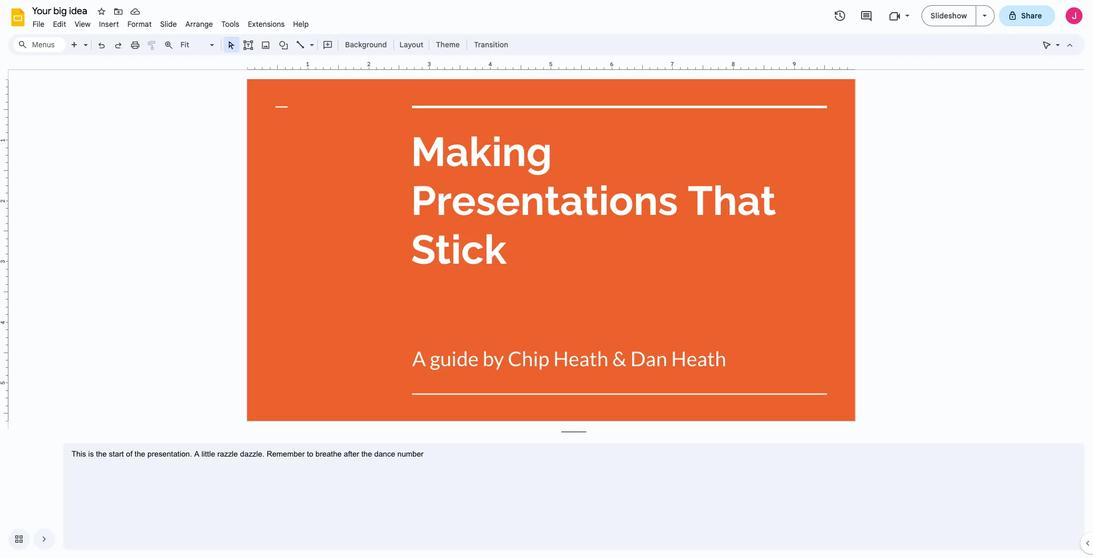 Task type: describe. For each thing, give the bounding box(es) containing it.
theme
[[436, 40, 460, 49]]

help
[[293, 19, 309, 29]]

menu bar inside menu bar banner
[[28, 14, 313, 31]]

mode and view toolbar
[[1039, 34, 1079, 55]]

slide
[[160, 19, 177, 29]]

navigation inside application
[[0, 521, 55, 559]]

tools
[[222, 19, 240, 29]]

Zoom field
[[177, 37, 219, 53]]

Menus field
[[13, 37, 66, 52]]

Star checkbox
[[94, 4, 109, 19]]

presentation options image
[[983, 15, 987, 17]]

application containing slideshow
[[0, 0, 1094, 559]]

edit menu item
[[49, 18, 70, 31]]

Rename text field
[[28, 4, 93, 17]]

theme button
[[431, 37, 465, 53]]

transition
[[474, 40, 508, 49]]

help menu item
[[289, 18, 313, 31]]

share button
[[999, 5, 1056, 26]]

Zoom text field
[[179, 37, 208, 52]]

live pointer settings image
[[1054, 38, 1060, 42]]

format
[[127, 19, 152, 29]]

format menu item
[[123, 18, 156, 31]]

new slide with layout image
[[81, 38, 88, 42]]

background
[[345, 40, 387, 49]]

insert
[[99, 19, 119, 29]]



Task type: vqa. For each thing, say whether or not it's contained in the screenshot.
'Text wrapping' ICON
no



Task type: locate. For each thing, give the bounding box(es) containing it.
menu bar
[[28, 14, 313, 31]]

arrange menu item
[[181, 18, 217, 31]]

file menu item
[[28, 18, 49, 31]]

file
[[33, 19, 45, 29]]

view
[[75, 19, 91, 29]]

slide menu item
[[156, 18, 181, 31]]

main toolbar
[[38, 0, 514, 465]]

background button
[[340, 37, 392, 53]]

arrange
[[185, 19, 213, 29]]

view menu item
[[70, 18, 95, 31]]

tools menu item
[[217, 18, 244, 31]]

edit
[[53, 19, 66, 29]]

menu bar banner
[[0, 0, 1094, 559]]

select line image
[[307, 38, 314, 42]]

menu bar containing file
[[28, 14, 313, 31]]

navigation
[[0, 521, 55, 559]]

share
[[1022, 11, 1042, 21]]

layout
[[400, 40, 424, 49]]

layout button
[[397, 37, 427, 53]]

application
[[0, 0, 1094, 559]]

insert menu item
[[95, 18, 123, 31]]

transition button
[[469, 37, 513, 53]]

slideshow button
[[922, 5, 976, 26]]

insert image image
[[260, 37, 272, 52]]

slideshow
[[931, 11, 968, 21]]

extensions menu item
[[244, 18, 289, 31]]

shape image
[[278, 37, 290, 52]]

extensions
[[248, 19, 285, 29]]



